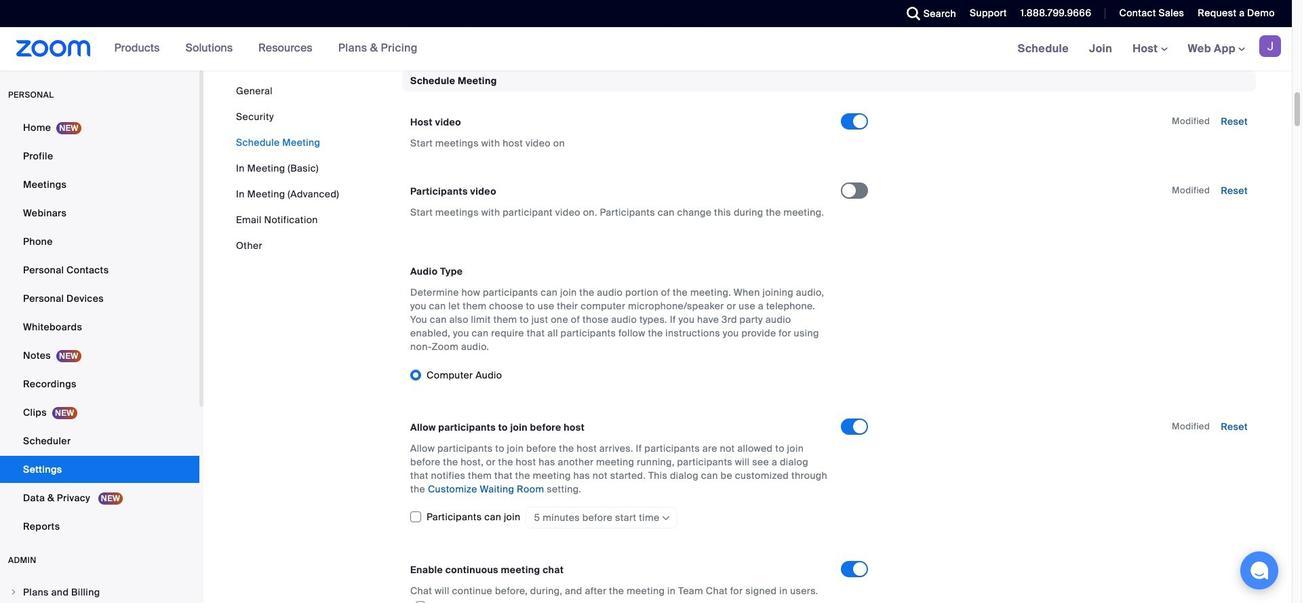 Task type: describe. For each thing, give the bounding box(es) containing it.
profile picture image
[[1260, 35, 1281, 57]]

show options image
[[660, 513, 671, 524]]



Task type: vqa. For each thing, say whether or not it's contained in the screenshot.
the Center on the top
no



Task type: locate. For each thing, give the bounding box(es) containing it.
zoom logo image
[[16, 40, 91, 57]]

meetings navigation
[[1008, 27, 1292, 71]]

support version for enable continuous meeting chat image
[[414, 601, 427, 603]]

menu bar
[[236, 84, 339, 252]]

banner
[[0, 27, 1292, 71]]

schedule meeting element
[[402, 70, 1256, 603]]

product information navigation
[[91, 27, 428, 71]]

application
[[410, 584, 829, 603]]

menu item
[[0, 579, 199, 603]]

right image
[[9, 588, 18, 596]]

open chat image
[[1250, 561, 1269, 580]]

personal menu menu
[[0, 114, 199, 541]]

application inside schedule meeting element
[[410, 584, 829, 603]]



